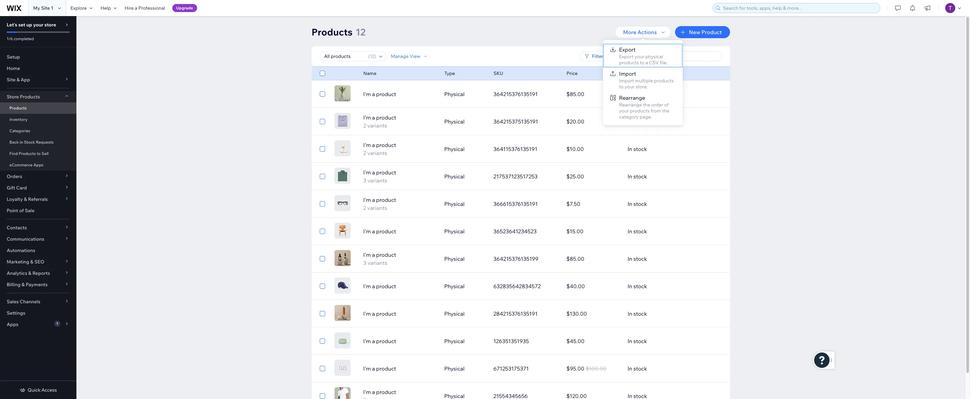 Task type: vqa. For each thing, say whether or not it's contained in the screenshot.
the & associated with Site
yes



Task type: locate. For each thing, give the bounding box(es) containing it.
variants
[[367, 122, 387, 129], [367, 150, 387, 157], [368, 177, 387, 184], [367, 205, 387, 212], [368, 260, 387, 267]]

i'm a product 3 variants for 364215376135199
[[363, 252, 396, 267]]

inventory
[[628, 70, 648, 76], [9, 117, 27, 122]]

1 $85.00 link from the top
[[563, 86, 624, 102]]

products up multiple
[[619, 60, 639, 66]]

find products to sell
[[9, 151, 49, 156]]

& inside analytics & reports dropdown button
[[28, 271, 31, 277]]

$85.00 link up $20.00 link
[[563, 86, 624, 102]]

0 horizontal spatial 12
[[356, 26, 366, 38]]

2 export from the top
[[619, 54, 634, 60]]

4 i'm a product link from the top
[[359, 310, 440, 318]]

None checkbox
[[320, 69, 325, 77], [320, 90, 325, 98], [320, 118, 325, 126], [320, 173, 325, 181], [320, 228, 325, 236], [320, 283, 325, 291], [320, 310, 325, 318], [320, 338, 325, 346], [320, 393, 325, 400], [320, 69, 325, 77], [320, 90, 325, 98], [320, 118, 325, 126], [320, 173, 325, 181], [320, 228, 325, 236], [320, 283, 325, 291], [320, 310, 325, 318], [320, 338, 325, 346], [320, 393, 325, 400]]

your inside import import multiple products to your store.
[[625, 84, 635, 90]]

ecommerce
[[9, 163, 33, 168]]

2 stock from the top
[[634, 118, 647, 125]]

1 i'm a product link from the top
[[359, 90, 440, 98]]

3 i'm from the top
[[363, 142, 371, 149]]

site inside dropdown button
[[7, 77, 16, 83]]

site down home
[[7, 77, 16, 83]]

a inside export export your physical products to a csv file.
[[646, 60, 648, 66]]

2 i'm a product link from the top
[[359, 228, 440, 236]]

0 horizontal spatial site
[[7, 77, 16, 83]]

7 in from the top
[[628, 256, 632, 263]]

1 vertical spatial inventory
[[9, 117, 27, 122]]

0 vertical spatial $85.00 link
[[563, 86, 624, 102]]

upgrade button
[[172, 4, 197, 12]]

in for 364115376135191
[[628, 146, 632, 153]]

filter
[[592, 53, 603, 59]]

apps down find products to sell link
[[33, 163, 43, 168]]

10 physical link from the top
[[440, 334, 490, 350]]

sale
[[25, 208, 34, 214]]

in stock for 671253175371
[[628, 366, 647, 373]]

0 vertical spatial products
[[619, 60, 639, 66]]

4 stock from the top
[[634, 173, 647, 180]]

in stock link for 364215376135191
[[624, 86, 697, 102]]

& left app
[[17, 77, 20, 83]]

0 horizontal spatial inventory
[[9, 117, 27, 122]]

4 in stock from the top
[[628, 173, 647, 180]]

1 3 from the top
[[363, 177, 366, 184]]

products up unsaved view field
[[312, 26, 353, 38]]

5 product from the top
[[376, 197, 396, 204]]

7 physical link from the top
[[440, 251, 490, 267]]

name
[[363, 70, 376, 76]]

2 in from the top
[[628, 118, 632, 125]]

$85.00 up $40.00
[[567, 256, 585, 263]]

to left store.
[[619, 84, 624, 90]]

physical
[[646, 54, 663, 60]]

)
[[375, 53, 376, 59]]

4 physical from the top
[[444, 173, 465, 180]]

$85.00 for 364215376135199
[[567, 256, 585, 263]]

7 in stock link from the top
[[624, 251, 697, 267]]

physical link for 632835642834572
[[440, 279, 490, 295]]

physical for 632835642834572
[[444, 283, 465, 290]]

12 for products 12
[[356, 26, 366, 38]]

billing & payments button
[[0, 279, 76, 291]]

3 in stock from the top
[[628, 146, 647, 153]]

5 i'm a product link from the top
[[359, 338, 440, 346]]

366615376135191 link
[[490, 196, 563, 212]]

analytics
[[7, 271, 27, 277]]

physical for 364115376135191
[[444, 146, 465, 153]]

a
[[135, 5, 137, 11], [646, 60, 648, 66], [372, 91, 375, 98], [372, 114, 375, 121], [372, 142, 375, 149], [372, 169, 375, 176], [372, 197, 375, 204], [372, 228, 375, 235], [372, 252, 375, 259], [372, 283, 375, 290], [372, 311, 375, 318], [372, 338, 375, 345], [372, 366, 375, 373], [372, 389, 375, 396]]

products down file.
[[654, 78, 674, 84]]

12 up unsaved view field
[[356, 26, 366, 38]]

seo
[[34, 259, 44, 265]]

in stock link for 671253175371
[[624, 361, 697, 377]]

8 physical link from the top
[[440, 279, 490, 295]]

in stock link for 284215376135191
[[624, 306, 697, 322]]

new
[[689, 29, 701, 36]]

4 in from the top
[[628, 173, 632, 180]]

4 i'm a product from the top
[[363, 311, 396, 318]]

stock for 364215376135199
[[634, 256, 647, 263]]

1 horizontal spatial site
[[41, 5, 50, 11]]

2 for 364115376135191
[[363, 150, 366, 157]]

more
[[623, 29, 637, 36]]

$85.00 link
[[563, 86, 624, 102], [563, 251, 624, 267]]

in stock for 217537123517253
[[628, 173, 647, 180]]

of left sale
[[19, 208, 24, 214]]

import left store.
[[619, 78, 634, 84]]

your
[[33, 22, 43, 28], [635, 54, 645, 60], [625, 84, 635, 90], [619, 108, 629, 114]]

physical link for 126351351935
[[440, 334, 490, 350]]

site
[[41, 5, 50, 11], [7, 77, 16, 83]]

7 i'm from the top
[[363, 252, 371, 259]]

& for analytics
[[28, 271, 31, 277]]

1 i'm a product 2 variants from the top
[[363, 114, 396, 129]]

1 vertical spatial $85.00
[[567, 256, 585, 263]]

from
[[651, 108, 661, 114]]

1 vertical spatial export
[[619, 54, 634, 60]]

i'm a product 2 variants for 364215375135191
[[363, 114, 396, 129]]

0 horizontal spatial to
[[37, 151, 41, 156]]

physical link for 364215375135191
[[440, 114, 490, 130]]

1 horizontal spatial the
[[662, 108, 670, 114]]

9 in from the top
[[628, 311, 632, 318]]

Unsaved view field
[[322, 52, 366, 61]]

6 physical link from the top
[[440, 224, 490, 240]]

0 vertical spatial rearrange
[[619, 95, 645, 101]]

physical for 366615376135191
[[444, 201, 465, 208]]

(
[[368, 53, 370, 59]]

physical for 126351351935
[[444, 338, 465, 345]]

4 in stock link from the top
[[624, 169, 697, 185]]

11 in stock from the top
[[628, 366, 647, 373]]

8 in from the top
[[628, 283, 632, 290]]

0 vertical spatial 2
[[363, 122, 366, 129]]

2 vertical spatial to
[[37, 151, 41, 156]]

3 physical from the top
[[444, 146, 465, 153]]

1 vertical spatial import
[[619, 78, 634, 84]]

0 vertical spatial 3
[[363, 177, 366, 184]]

2 2 from the top
[[363, 150, 366, 157]]

5 in stock from the top
[[628, 201, 647, 208]]

your right up
[[33, 22, 43, 28]]

4 product from the top
[[376, 169, 396, 176]]

the left order
[[643, 102, 650, 108]]

variants for 217537123517253
[[368, 177, 387, 184]]

1 export from the top
[[619, 46, 636, 53]]

1 vertical spatial site
[[7, 77, 16, 83]]

0 vertical spatial 12
[[356, 26, 366, 38]]

0 vertical spatial to
[[640, 60, 645, 66]]

products up the products link
[[20, 94, 40, 100]]

1 vertical spatial apps
[[7, 322, 18, 328]]

i'm a product for 632835642834572
[[363, 283, 396, 290]]

1 i'm from the top
[[363, 91, 371, 98]]

in stock link for 364215376135199
[[624, 251, 697, 267]]

1 vertical spatial i'm a product 3 variants
[[363, 252, 396, 267]]

& right loyalty
[[24, 196, 27, 203]]

$85.00 down price
[[567, 91, 585, 98]]

hire a professional
[[125, 5, 165, 11]]

0 horizontal spatial 1
[[51, 5, 53, 11]]

9 i'm from the top
[[363, 311, 371, 318]]

variants for 364215375135191
[[367, 122, 387, 129]]

let's
[[7, 22, 17, 28]]

sales
[[7, 299, 19, 305]]

1 2 from the top
[[363, 122, 366, 129]]

0 vertical spatial i'm a product 3 variants
[[363, 169, 396, 184]]

1 vertical spatial 1
[[56, 322, 58, 326]]

$85.00
[[567, 91, 585, 98], [567, 256, 585, 263]]

apps down settings
[[7, 322, 18, 328]]

$25.00 link
[[563, 169, 624, 185]]

$85.00 link for 364215376135199
[[563, 251, 624, 267]]

in stock link for 366615376135191
[[624, 196, 697, 212]]

your left store.
[[625, 84, 635, 90]]

products 12
[[312, 26, 366, 38]]

11 i'm from the top
[[363, 366, 371, 373]]

1 horizontal spatial inventory
[[628, 70, 648, 76]]

1 vertical spatial i'm a product 2 variants
[[363, 142, 396, 157]]

1 stock from the top
[[634, 91, 647, 98]]

i'm a product for 126351351935
[[363, 338, 396, 345]]

variants for 366615376135191
[[367, 205, 387, 212]]

1 $85.00 from the top
[[567, 91, 585, 98]]

1 vertical spatial products
[[654, 78, 674, 84]]

menu
[[603, 44, 683, 122]]

2 for 366615376135191
[[363, 205, 366, 212]]

& for billing
[[22, 282, 25, 288]]

of right order
[[664, 102, 669, 108]]

6 in stock from the top
[[628, 228, 647, 235]]

& left seo
[[30, 259, 33, 265]]

products
[[619, 60, 639, 66], [654, 78, 674, 84], [630, 108, 650, 114]]

1 vertical spatial 2
[[363, 150, 366, 157]]

12 up the "name"
[[370, 53, 375, 59]]

6 i'm a product from the top
[[363, 366, 396, 373]]

5 i'm a product from the top
[[363, 338, 396, 345]]

i'm a product link for 126351351935
[[359, 338, 440, 346]]

i'm a product link
[[359, 90, 440, 98], [359, 228, 440, 236], [359, 283, 440, 291], [359, 310, 440, 318], [359, 338, 440, 346], [359, 365, 440, 373], [359, 389, 440, 400]]

1 vertical spatial $85.00 link
[[563, 251, 624, 267]]

6 i'm from the top
[[363, 228, 371, 235]]

your inside sidebar element
[[33, 22, 43, 28]]

1 down settings link
[[56, 322, 58, 326]]

10 physical from the top
[[444, 338, 465, 345]]

automations link
[[0, 245, 76, 257]]

None checkbox
[[320, 145, 325, 153], [320, 200, 325, 208], [320, 255, 325, 263], [320, 365, 325, 373], [320, 145, 325, 153], [320, 200, 325, 208], [320, 255, 325, 263], [320, 365, 325, 373]]

order
[[651, 102, 663, 108]]

store
[[7, 94, 19, 100]]

physical link for 366615376135191
[[440, 196, 490, 212]]

3 stock from the top
[[634, 146, 647, 153]]

3 i'm a product link from the top
[[359, 283, 440, 291]]

6 in stock link from the top
[[624, 224, 697, 240]]

in stock link for 126351351935
[[624, 334, 697, 350]]

settings
[[7, 310, 25, 317]]

1 horizontal spatial apps
[[33, 163, 43, 168]]

10 stock from the top
[[634, 338, 647, 345]]

$40.00
[[567, 283, 585, 290]]

billing
[[7, 282, 21, 288]]

new product
[[689, 29, 722, 36]]

7 in stock from the top
[[628, 256, 647, 263]]

import up multiple
[[619, 70, 636, 77]]

in stock for 284215376135191
[[628, 311, 647, 318]]

1
[[51, 5, 53, 11], [56, 322, 58, 326]]

1 horizontal spatial 12
[[370, 53, 375, 59]]

0 vertical spatial export
[[619, 46, 636, 53]]

in stock for 126351351935
[[628, 338, 647, 345]]

1 i'm a product from the top
[[363, 91, 396, 98]]

1 i'm a product 3 variants from the top
[[363, 169, 396, 184]]

5 physical from the top
[[444, 201, 465, 208]]

2 vertical spatial i'm a product 2 variants
[[363, 197, 396, 212]]

find products to sell link
[[0, 148, 76, 160]]

364215375135191
[[494, 118, 538, 125]]

3 2 from the top
[[363, 205, 366, 212]]

0 vertical spatial of
[[664, 102, 669, 108]]

sell
[[42, 151, 49, 156]]

8 in stock link from the top
[[624, 279, 697, 295]]

products
[[312, 26, 353, 38], [20, 94, 40, 100], [9, 106, 27, 111], [19, 151, 36, 156]]

2 vertical spatial products
[[630, 108, 650, 114]]

364215376135191
[[494, 91, 538, 98]]

i'm a product link for 284215376135191
[[359, 310, 440, 318]]

0 horizontal spatial of
[[19, 208, 24, 214]]

i'm a product link for 36523641234523
[[359, 228, 440, 236]]

6 in from the top
[[628, 228, 632, 235]]

inventory up multiple
[[628, 70, 648, 76]]

your left page.
[[619, 108, 629, 114]]

4 physical link from the top
[[440, 169, 490, 185]]

site right my
[[41, 5, 50, 11]]

1 in stock link from the top
[[624, 86, 697, 102]]

in stock
[[628, 91, 647, 98], [628, 118, 647, 125], [628, 146, 647, 153], [628, 173, 647, 180], [628, 201, 647, 208], [628, 228, 647, 235], [628, 256, 647, 263], [628, 283, 647, 290], [628, 311, 647, 318], [628, 338, 647, 345], [628, 366, 647, 373]]

to inside export export your physical products to a csv file.
[[640, 60, 645, 66]]

rearrange
[[619, 95, 645, 101], [619, 102, 642, 108]]

set
[[18, 22, 25, 28]]

5 stock from the top
[[634, 201, 647, 208]]

your inside export export your physical products to a csv file.
[[635, 54, 645, 60]]

0 vertical spatial $85.00
[[567, 91, 585, 98]]

site & app button
[[0, 74, 76, 86]]

orders
[[7, 174, 22, 180]]

physical for 364215376135199
[[444, 256, 465, 263]]

1 physical link from the top
[[440, 86, 490, 102]]

in stock for 364115376135191
[[628, 146, 647, 153]]

1 vertical spatial rearrange
[[619, 102, 642, 108]]

8 stock from the top
[[634, 283, 647, 290]]

11 stock from the top
[[634, 366, 647, 373]]

$15.00
[[567, 228, 584, 235]]

1 horizontal spatial of
[[664, 102, 669, 108]]

632835642834572 link
[[490, 279, 563, 295]]

0 vertical spatial 1
[[51, 5, 53, 11]]

products down store on the left top
[[9, 106, 27, 111]]

8 in stock from the top
[[628, 283, 647, 290]]

i'm a product for 671253175371
[[363, 366, 396, 373]]

$130.00 link
[[563, 306, 624, 322]]

your left physical at the right top of the page
[[635, 54, 645, 60]]

9 physical from the top
[[444, 311, 465, 318]]

to
[[640, 60, 645, 66], [619, 84, 624, 90], [37, 151, 41, 156]]

rearrange up category
[[619, 102, 642, 108]]

& left reports at bottom left
[[28, 271, 31, 277]]

& for loyalty
[[24, 196, 27, 203]]

physical
[[444, 91, 465, 98], [444, 118, 465, 125], [444, 146, 465, 153], [444, 173, 465, 180], [444, 201, 465, 208], [444, 228, 465, 235], [444, 256, 465, 263], [444, 283, 465, 290], [444, 311, 465, 318], [444, 338, 465, 345], [444, 366, 465, 373]]

in stock link for 364115376135191
[[624, 141, 697, 157]]

& inside billing & payments dropdown button
[[22, 282, 25, 288]]

1 right my
[[51, 5, 53, 11]]

export
[[619, 46, 636, 53], [619, 54, 634, 60]]

quick access button
[[20, 388, 57, 394]]

upgrade
[[176, 5, 193, 10]]

1 in stock from the top
[[628, 91, 647, 98]]

3 in stock link from the top
[[624, 141, 697, 157]]

9 in stock from the top
[[628, 311, 647, 318]]

$85.00 link up $40.00 'link'
[[563, 251, 624, 267]]

2 i'm a product 2 variants from the top
[[363, 142, 396, 157]]

284215376135191 link
[[490, 306, 563, 322]]

contacts button
[[0, 222, 76, 234]]

1 horizontal spatial to
[[619, 84, 624, 90]]

1 horizontal spatial 1
[[56, 322, 58, 326]]

professional
[[138, 5, 165, 11]]

products left from
[[630, 108, 650, 114]]

6 i'm a product link from the top
[[359, 365, 440, 373]]

7 stock from the top
[[634, 256, 647, 263]]

menu containing export
[[603, 44, 683, 122]]

categories link
[[0, 125, 76, 137]]

$95.00
[[567, 366, 585, 373]]

i'm a product
[[363, 91, 396, 98], [363, 228, 396, 235], [363, 283, 396, 290], [363, 311, 396, 318], [363, 338, 396, 345], [363, 366, 396, 373], [363, 389, 396, 396]]

payments
[[26, 282, 48, 288]]

rearrange down store.
[[619, 95, 645, 101]]

in for 217537123517253
[[628, 173, 632, 180]]

& inside "marketing & seo" popup button
[[30, 259, 33, 265]]

point of sale link
[[0, 205, 76, 217]]

hire a professional link
[[121, 0, 169, 16]]

5 in stock link from the top
[[624, 196, 697, 212]]

1 vertical spatial 3
[[363, 260, 366, 267]]

1 physical from the top
[[444, 91, 465, 98]]

0 vertical spatial import
[[619, 70, 636, 77]]

in stock for 366615376135191
[[628, 201, 647, 208]]

1 vertical spatial 12
[[370, 53, 375, 59]]

9 physical link from the top
[[440, 306, 490, 322]]

filter button
[[580, 51, 609, 61]]

the right from
[[662, 108, 670, 114]]

11 physical link from the top
[[440, 361, 490, 377]]

in stock for 364215375135191
[[628, 118, 647, 125]]

access
[[42, 388, 57, 394]]

stock for 364215376135191
[[634, 91, 647, 98]]

channels
[[20, 299, 40, 305]]

physical for 671253175371
[[444, 366, 465, 373]]

3 i'm a product from the top
[[363, 283, 396, 290]]

1 in from the top
[[628, 91, 632, 98]]

9 product from the top
[[376, 311, 396, 318]]

point
[[7, 208, 18, 214]]

& inside loyalty & referrals popup button
[[24, 196, 27, 203]]

3 i'm a product 2 variants from the top
[[363, 197, 396, 212]]

sidebar element
[[0, 16, 76, 400]]

physical for 364215376135191
[[444, 91, 465, 98]]

help
[[101, 5, 111, 11]]

in
[[20, 140, 23, 145]]

$10.00 link
[[563, 141, 624, 157]]

2 i'm a product from the top
[[363, 228, 396, 235]]

2 vertical spatial 2
[[363, 205, 366, 212]]

2 in stock link from the top
[[624, 114, 697, 130]]

2 horizontal spatial to
[[640, 60, 645, 66]]

in for 632835642834572
[[628, 283, 632, 290]]

to left csv
[[640, 60, 645, 66]]

products inside "dropdown button"
[[20, 94, 40, 100]]

2 3 from the top
[[363, 260, 366, 267]]

physical link for 217537123517253
[[440, 169, 490, 185]]

stock for 671253175371
[[634, 366, 647, 373]]

8 physical from the top
[[444, 283, 465, 290]]

stock for 217537123517253
[[634, 173, 647, 180]]

$20.00
[[567, 118, 584, 125]]

1 vertical spatial of
[[19, 208, 24, 214]]

11 in from the top
[[628, 366, 632, 373]]

find
[[9, 151, 18, 156]]

physical link for 364115376135191
[[440, 141, 490, 157]]

products link
[[0, 103, 76, 114]]

& right the billing at left bottom
[[22, 282, 25, 288]]

12 i'm from the top
[[363, 389, 371, 396]]

to left sell
[[37, 151, 41, 156]]

2 i'm a product 3 variants from the top
[[363, 252, 396, 267]]

$15.00 link
[[563, 224, 624, 240]]

7 physical from the top
[[444, 256, 465, 263]]

in stock for 36523641234523
[[628, 228, 647, 235]]

categories
[[9, 128, 30, 133]]

in for 364215376135199
[[628, 256, 632, 263]]

0 vertical spatial i'm a product 2 variants
[[363, 114, 396, 129]]

1 vertical spatial to
[[619, 84, 624, 90]]

loyalty & referrals
[[7, 196, 48, 203]]

& inside the site & app dropdown button
[[17, 77, 20, 83]]

in stock for 364215376135199
[[628, 256, 647, 263]]

inventory up categories
[[9, 117, 27, 122]]



Task type: describe. For each thing, give the bounding box(es) containing it.
284215376135191
[[494, 311, 538, 318]]

type
[[444, 70, 455, 76]]

632835642834572
[[494, 283, 541, 290]]

i'm a product link for 632835642834572
[[359, 283, 440, 291]]

$25.00
[[567, 173, 584, 180]]

$85.00 link for 364215376135191
[[563, 86, 624, 102]]

physical link for 671253175371
[[440, 361, 490, 377]]

import import multiple products to your store.
[[619, 70, 674, 90]]

36523641234523
[[494, 228, 537, 235]]

more actions
[[623, 29, 657, 36]]

Search... field
[[650, 52, 720, 61]]

2 import from the top
[[619, 78, 634, 84]]

point of sale
[[7, 208, 34, 214]]

products inside rearrange rearrange the order of your products from the category page.
[[630, 108, 650, 114]]

& for marketing
[[30, 259, 33, 265]]

sales channels button
[[0, 296, 76, 308]]

inventory inside sidebar element
[[9, 117, 27, 122]]

( 12 )
[[368, 53, 376, 59]]

to inside import import multiple products to your store.
[[619, 84, 624, 90]]

stock for 126351351935
[[634, 338, 647, 345]]

stock
[[24, 140, 35, 145]]

automations
[[7, 248, 35, 254]]

10 i'm from the top
[[363, 338, 371, 345]]

366615376135191
[[494, 201, 538, 208]]

$45.00
[[567, 338, 585, 345]]

0 horizontal spatial apps
[[7, 322, 18, 328]]

364115376135191 link
[[490, 141, 563, 157]]

in stock for 632835642834572
[[628, 283, 647, 290]]

$20.00 link
[[563, 114, 624, 130]]

stock for 364115376135191
[[634, 146, 647, 153]]

stock for 364215375135191
[[634, 118, 647, 125]]

setup link
[[0, 51, 76, 63]]

home
[[7, 65, 20, 71]]

billing & payments
[[7, 282, 48, 288]]

$10.00
[[567, 146, 584, 153]]

app
[[21, 77, 30, 83]]

rearrange rearrange the order of your products from the category page.
[[619, 95, 670, 120]]

364215376135191 link
[[490, 86, 563, 102]]

marketing
[[7, 259, 29, 265]]

i'm a product 2 variants for 366615376135191
[[363, 197, 396, 212]]

2 product from the top
[[376, 114, 396, 121]]

$7.50 link
[[563, 196, 624, 212]]

new product button
[[675, 26, 730, 38]]

i'm a product link for 671253175371
[[359, 365, 440, 373]]

10 product from the top
[[376, 338, 396, 345]]

my site 1
[[33, 5, 53, 11]]

in stock link for 632835642834572
[[624, 279, 697, 295]]

2 rearrange from the top
[[619, 102, 642, 108]]

up
[[26, 22, 32, 28]]

physical link for 284215376135191
[[440, 306, 490, 322]]

0 vertical spatial site
[[41, 5, 50, 11]]

i'm a product 2 variants for 364115376135191
[[363, 142, 396, 157]]

settings link
[[0, 308, 76, 319]]

physical link for 364215376135199
[[440, 251, 490, 267]]

more actions button
[[615, 26, 671, 38]]

physical link for 364215376135191
[[440, 86, 490, 102]]

8 i'm from the top
[[363, 283, 371, 290]]

help button
[[97, 0, 121, 16]]

3 for 217537123517253
[[363, 177, 366, 184]]

to inside sidebar element
[[37, 151, 41, 156]]

1 product from the top
[[376, 91, 396, 98]]

i'm a product 3 variants for 217537123517253
[[363, 169, 396, 184]]

5 i'm from the top
[[363, 197, 371, 204]]

analytics & reports button
[[0, 268, 76, 279]]

0 vertical spatial apps
[[33, 163, 43, 168]]

quick
[[28, 388, 40, 394]]

1 inside sidebar element
[[56, 322, 58, 326]]

stock for 366615376135191
[[634, 201, 647, 208]]

stock for 36523641234523
[[634, 228, 647, 235]]

4 i'm from the top
[[363, 169, 371, 176]]

reports
[[32, 271, 50, 277]]

back
[[9, 140, 19, 145]]

products inside import import multiple products to your store.
[[654, 78, 674, 84]]

i'm a product for 36523641234523
[[363, 228, 396, 235]]

12 product from the top
[[376, 389, 396, 396]]

i'm a product link for 364215376135191
[[359, 90, 440, 98]]

1 rearrange from the top
[[619, 95, 645, 101]]

0 vertical spatial inventory
[[628, 70, 648, 76]]

let's set up your store
[[7, 22, 56, 28]]

217537123517253 link
[[490, 169, 563, 185]]

home link
[[0, 63, 76, 74]]

$85.00 for 364215376135191
[[567, 91, 585, 98]]

11 product from the top
[[376, 366, 396, 373]]

$7.50
[[567, 201, 581, 208]]

2 i'm from the top
[[363, 114, 371, 121]]

& for site
[[17, 77, 20, 83]]

setup
[[7, 54, 20, 60]]

communications
[[7, 236, 44, 242]]

in for 366615376135191
[[628, 201, 632, 208]]

in for 671253175371
[[628, 366, 632, 373]]

7 i'm a product from the top
[[363, 389, 396, 396]]

6 product from the top
[[376, 228, 396, 235]]

in stock link for 364215375135191
[[624, 114, 697, 130]]

$130.00
[[567, 311, 587, 318]]

3 for 364215376135199
[[363, 260, 366, 267]]

sku
[[494, 70, 503, 76]]

variants for 364215376135199
[[368, 260, 387, 267]]

product
[[702, 29, 722, 36]]

364215375135191 link
[[490, 114, 563, 130]]

126351351935
[[494, 338, 529, 345]]

your inside rearrange rearrange the order of your products from the category page.
[[619, 108, 629, 114]]

i'm a product for 284215376135191
[[363, 311, 396, 318]]

i'm a product for 364215376135191
[[363, 91, 396, 98]]

in for 364215376135191
[[628, 91, 632, 98]]

physical for 217537123517253
[[444, 173, 465, 180]]

0 horizontal spatial the
[[643, 102, 650, 108]]

completed
[[14, 36, 34, 41]]

products up ecommerce apps
[[19, 151, 36, 156]]

products inside export export your physical products to a csv file.
[[619, 60, 639, 66]]

126351351935 link
[[490, 334, 563, 350]]

store.
[[636, 84, 648, 90]]

ecommerce apps
[[9, 163, 43, 168]]

in for 126351351935
[[628, 338, 632, 345]]

gift card button
[[0, 182, 76, 194]]

variants for 364115376135191
[[367, 150, 387, 157]]

671253175371
[[494, 366, 529, 373]]

ecommerce apps link
[[0, 160, 76, 171]]

physical link for 36523641234523
[[440, 224, 490, 240]]

of inside 'link'
[[19, 208, 24, 214]]

1 import from the top
[[619, 70, 636, 77]]

Search for tools, apps, help & more... field
[[721, 3, 878, 13]]

7 i'm a product link from the top
[[359, 389, 440, 400]]

communications button
[[0, 234, 76, 245]]

actions
[[638, 29, 657, 36]]

store
[[44, 22, 56, 28]]

explore
[[70, 5, 87, 11]]

12 for ( 12 )
[[370, 53, 375, 59]]

2 for 364215375135191
[[363, 122, 366, 129]]

site & app
[[7, 77, 30, 83]]

364115376135191
[[494, 146, 537, 153]]

in for 284215376135191
[[628, 311, 632, 318]]

file.
[[660, 60, 668, 66]]

multiple
[[635, 78, 653, 84]]

physical for 364215375135191
[[444, 118, 465, 125]]

manage view
[[391, 53, 420, 59]]

inventory link
[[0, 114, 76, 125]]

217537123517253
[[494, 173, 538, 180]]

of inside rearrange rearrange the order of your products from the category page.
[[664, 102, 669, 108]]

in stock link for 217537123517253
[[624, 169, 697, 185]]

$95.00 $100.00
[[567, 366, 607, 373]]

csv
[[649, 60, 659, 66]]

physical for 36523641234523
[[444, 228, 465, 235]]

in stock for 364215376135191
[[628, 91, 647, 98]]

quick access
[[28, 388, 57, 394]]

stock for 632835642834572
[[634, 283, 647, 290]]

$100.00
[[586, 366, 607, 373]]

in stock link for 36523641234523
[[624, 224, 697, 240]]

$40.00 link
[[563, 279, 624, 295]]

physical for 284215376135191
[[444, 311, 465, 318]]

$45.00 link
[[563, 334, 624, 350]]

in for 36523641234523
[[628, 228, 632, 235]]

stock for 284215376135191
[[634, 311, 647, 318]]

7 product from the top
[[376, 252, 396, 259]]

671253175371 link
[[490, 361, 563, 377]]

in for 364215375135191
[[628, 118, 632, 125]]

gift
[[7, 185, 15, 191]]

3 product from the top
[[376, 142, 396, 149]]

8 product from the top
[[376, 283, 396, 290]]

category
[[619, 114, 639, 120]]

1/6 completed
[[7, 36, 34, 41]]

marketing & seo button
[[0, 257, 76, 268]]



